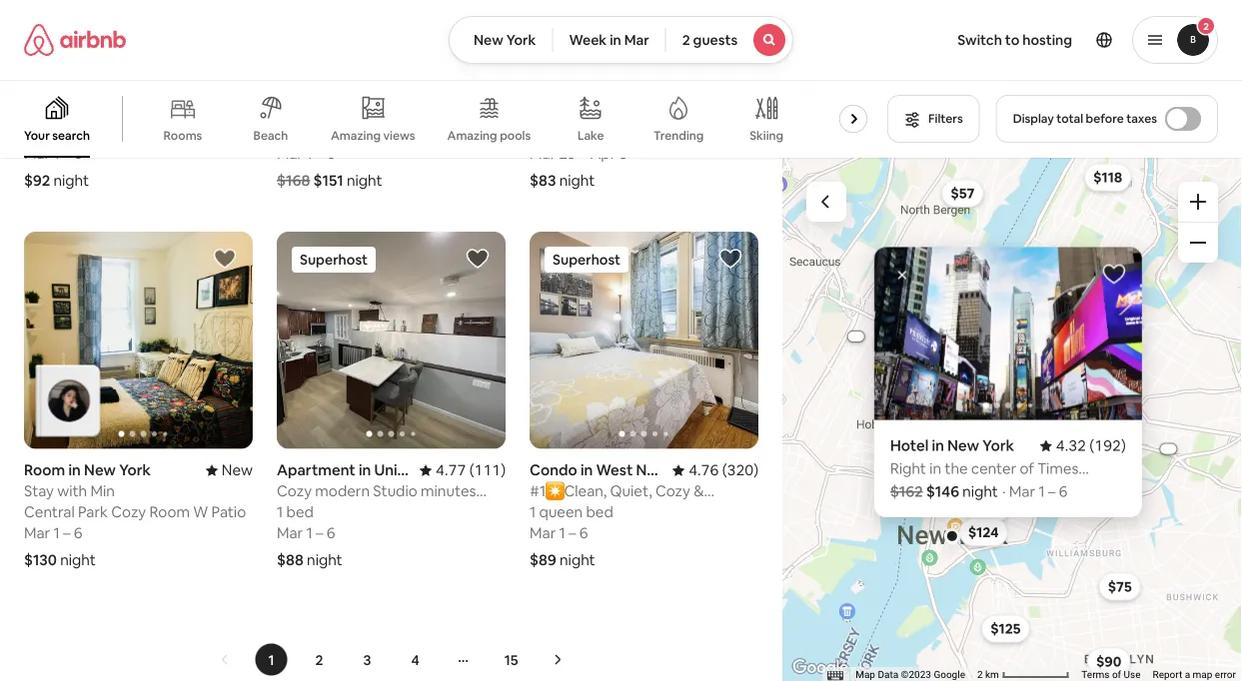 Task type: describe. For each thing, give the bounding box(es) containing it.
$118 button
[[1085, 164, 1132, 192]]

– inside the stay with wilder new york city view (3) mar 29 – apr 3 $83 night
[[580, 143, 587, 163]]

4.32 out of 5 average rating,  192 reviews image
[[1041, 436, 1127, 456]]

bed inside 1 bed mar 1 – 6 $88 night
[[287, 503, 314, 522]]

$82 button
[[877, 304, 920, 332]]

4.36
[[436, 80, 466, 100]]

lake
[[578, 128, 604, 143]]

display total before taxes
[[1014, 111, 1158, 126]]

2 guests
[[683, 31, 738, 49]]

central park cozy room w patio mar 1 – 6 $130 night
[[24, 503, 246, 570]]

mar inside button
[[625, 31, 650, 49]]

night inside 1 queen bed mar 1 – 6 $89 night
[[560, 551, 596, 570]]

6 inside 1 queen bed mar 1 – 6 $168 $151 night
[[327, 143, 336, 163]]

6 inside 1 bed mar 1 – 6 $88 night
[[327, 524, 336, 543]]

4.32
[[1057, 436, 1087, 456]]

filters button
[[888, 95, 981, 143]]

map
[[1194, 670, 1213, 682]]

15
[[505, 651, 518, 669]]

map
[[856, 670, 876, 682]]

mar inside 1 queen bed mar 1 – 6 $168 $151 night
[[277, 143, 303, 163]]

amazing pools
[[448, 128, 531, 143]]

zoom in image
[[1191, 194, 1207, 210]]

4.36 (100)
[[436, 80, 506, 100]]

years
[[126, 501, 163, 520]]

in inside button
[[610, 31, 622, 49]]

next image
[[552, 654, 564, 666]]

terms of use link
[[1082, 670, 1142, 682]]

new inside google map
showing 34 stays. region
[[948, 436, 980, 456]]

night inside central park cozy room w patio mar 1 – 6 $130 night
[[60, 551, 96, 570]]

(208)
[[217, 80, 253, 100]]

queen for 1 queen bed mar 1 – 6 $168 $151 night
[[287, 122, 330, 142]]

3 inside the stay with wilder new york city view (3) mar 29 – apr 3 $83 night
[[620, 143, 628, 163]]

$124 button
[[960, 519, 1009, 547]]

4.77 out of 5 average rating,  111 reviews image
[[420, 461, 506, 480]]

map data ©2023 google
[[856, 670, 966, 682]]

1 inside google map
showing 34 stays. region
[[1039, 482, 1046, 502]]

mar inside google map
showing 34 stays. region
[[1010, 482, 1036, 502]]

6 inside google map
showing 34 stays. region
[[1060, 482, 1068, 502]]

4
[[411, 651, 420, 669]]

4.76
[[689, 461, 719, 480]]

– inside the 1 double bed mar 1 – 6 $92 night
[[63, 143, 70, 163]]

$162
[[891, 482, 924, 502]]

2 for 2 guests
[[683, 31, 691, 49]]

4.77
[[436, 461, 466, 480]]

$168
[[277, 170, 310, 190]]

group inside google map
showing 34 stays. region
[[875, 247, 1143, 421]]

close image
[[897, 269, 909, 281]]

– inside 1 queen bed mar 1 – 6 $168 $151 night
[[316, 143, 324, 163]]

15 link
[[496, 644, 528, 676]]

$125 button
[[982, 616, 1031, 644]]

in up 1 queen bed mar 1 – 6 $168 $151 night
[[319, 80, 331, 100]]

google image
[[788, 656, 854, 682]]

in inside room in new york stay with min · hosting for 5 years
[[68, 461, 81, 480]]

add to wishlist: apartment in union city image
[[466, 247, 490, 271]]

$75
[[1109, 578, 1133, 596]]

previous image
[[220, 654, 232, 666]]

$57 button
[[942, 180, 984, 208]]

$110 button
[[1006, 474, 1053, 502]]

switch
[[958, 31, 1003, 49]]

4.36 out of 5 average rating,  100 reviews image
[[420, 80, 506, 100]]

hosting
[[34, 501, 88, 520]]

night inside 1 queen bed mar 1 – 6 $168 $151 night
[[347, 170, 383, 190]]

new inside button
[[474, 31, 504, 49]]

keyboard shortcuts image
[[828, 671, 844, 681]]

$83
[[530, 170, 556, 190]]

group for 1 bed
[[277, 232, 506, 449]]

bed for 1 double bed mar 1 – 6 $92 night
[[85, 122, 112, 142]]

add to wishlist: room in new york image
[[213, 247, 237, 271]]

filters
[[929, 111, 964, 126]]

bed for 1 queen bed mar 1 – 6 $89 night
[[586, 503, 614, 522]]

night inside the 1 double bed mar 1 – 6 $92 night
[[53, 170, 89, 190]]

of
[[1113, 670, 1122, 682]]

room inside central park cozy room w patio mar 1 – 6 $130 night
[[149, 503, 190, 522]]

0 horizontal spatial $146
[[927, 482, 960, 502]]

$110
[[1015, 479, 1044, 497]]

29
[[560, 143, 577, 163]]

guests
[[694, 31, 738, 49]]

1 bed mar 1 – 6 $88 night
[[277, 503, 343, 570]]

$89
[[530, 551, 557, 570]]

1 queen bed mar 1 – 6 $89 night
[[530, 503, 614, 570]]

new inside the stay with wilder new york city view (3) mar 29 – apr 3 $83 night
[[530, 122, 561, 142]]

3 link
[[352, 644, 384, 676]]

skiing
[[750, 128, 784, 143]]

stay with wilder new york city view (3) mar 29 – apr 3 $83 night
[[530, 101, 683, 190]]

report a map error link
[[1154, 670, 1237, 682]]

wilder
[[596, 101, 642, 121]]

…
[[458, 648, 469, 666]]

new up amazing views on the left top
[[334, 80, 366, 100]]

$125
[[991, 621, 1022, 639]]

amazing for amazing views
[[331, 128, 381, 143]]

beach
[[254, 128, 288, 143]]

4.76 (320)
[[689, 461, 759, 480]]

search
[[52, 128, 90, 143]]

$162 $146 night · mar 1 – 6
[[891, 482, 1068, 502]]

york inside button
[[507, 31, 536, 49]]

2 km button
[[972, 668, 1076, 682]]

hotel in new york inside google map
showing 34 stays. region
[[891, 436, 1015, 456]]

1 double bed mar 1 – 6 $92 night
[[24, 122, 112, 190]]

rooms
[[164, 128, 202, 143]]

double
[[34, 122, 82, 142]]

night inside google map
showing 34 stays. region
[[963, 482, 999, 502]]

4.74 (208)
[[183, 80, 253, 100]]

amazing views
[[331, 128, 416, 143]]

week in mar
[[569, 31, 650, 49]]

$90
[[1097, 653, 1122, 671]]

· inside room in new york stay with min · hosting for 5 years
[[27, 501, 31, 520]]

1 inside central park cozy room w patio mar 1 – 6 $130 night
[[53, 524, 60, 543]]

– inside 1 bed mar 1 – 6 $88 night
[[316, 524, 324, 543]]

mar inside the 1 double bed mar 1 – 6 $92 night
[[24, 143, 50, 163]]

night inside the stay with wilder new york city view (3) mar 29 – apr 3 $83 night
[[560, 170, 595, 190]]

week in mar button
[[552, 16, 667, 64]]

with inside the stay with wilder new york city view (3) mar 29 – apr 3 $83 night
[[563, 101, 593, 121]]

4.74 out of 5 average rating,  208 reviews image
[[167, 80, 253, 100]]

york up amazing views on the left top
[[369, 80, 401, 100]]

$124
[[969, 524, 1000, 542]]

city
[[598, 122, 627, 142]]

mar inside 1 queen bed mar 1 – 6 $89 night
[[530, 524, 556, 543]]

switch to hosting
[[958, 31, 1073, 49]]

new york
[[474, 31, 536, 49]]

in inside region
[[933, 436, 945, 456]]

2 guests button
[[666, 16, 794, 64]]

switch to hosting link
[[946, 19, 1085, 61]]

$155
[[973, 499, 1004, 517]]

4.9 (20)
[[707, 80, 759, 100]]

$102
[[984, 452, 1015, 470]]



Task type: locate. For each thing, give the bounding box(es) containing it.
$130
[[24, 551, 57, 570]]

$146 up $102
[[992, 373, 1026, 392]]

(20)
[[732, 80, 759, 100]]

display
[[1014, 111, 1055, 126]]

hotel
[[277, 80, 316, 100], [891, 436, 929, 456]]

group containing amazing views
[[0, 80, 883, 158]]

mar right week
[[625, 31, 650, 49]]

$85
[[927, 278, 952, 296]]

a
[[1186, 670, 1191, 682]]

google map
showing 34 stays. region
[[772, 158, 1243, 682]]

0 vertical spatial 3
[[620, 143, 628, 163]]

with inside room in new york stay with min · hosting for 5 years
[[57, 482, 87, 501]]

york inside the stay with wilder new york city view (3) mar 29 – apr 3 $83 night
[[565, 122, 595, 142]]

new up the (100)
[[474, 31, 504, 49]]

queen inside 1 queen bed mar 1 – 6 $89 night
[[540, 503, 583, 522]]

bed
[[85, 122, 112, 142], [333, 122, 361, 142], [287, 503, 314, 522], [586, 503, 614, 522]]

$102 button
[[975, 447, 1024, 475]]

0 vertical spatial stay
[[530, 101, 560, 121]]

night right $151
[[347, 170, 383, 190]]

hotel inside google map
showing 34 stays. region
[[891, 436, 929, 456]]

york up 29
[[565, 122, 595, 142]]

add to wishlist image
[[1103, 262, 1127, 286]]

terms of use
[[1082, 670, 1142, 682]]

$82
[[886, 309, 911, 327]]

profile element
[[818, 0, 1219, 80]]

1 horizontal spatial amazing
[[448, 128, 498, 143]]

new up the min
[[84, 461, 116, 480]]

stay up "pools"
[[530, 101, 560, 121]]

$146 right $162
[[927, 482, 960, 502]]

hotel in new york up amazing views on the left top
[[277, 80, 401, 100]]

apr
[[591, 143, 616, 163]]

4 link
[[400, 644, 432, 676]]

add to wishlist: condo in west new york image
[[719, 247, 743, 271]]

1 vertical spatial $146
[[927, 482, 960, 502]]

km
[[986, 670, 1000, 682]]

amazing left "pools"
[[448, 128, 498, 143]]

$90 button
[[1088, 648, 1131, 676]]

0 horizontal spatial hotel
[[277, 80, 316, 100]]

3
[[620, 143, 628, 163], [364, 651, 371, 669]]

6 inside the 1 double bed mar 1 – 6 $92 night
[[74, 143, 83, 163]]

1 vertical spatial stay
[[24, 482, 54, 501]]

hotel in new york up $162 $146 night · mar 1 – 6
[[891, 436, 1015, 456]]

in up hosting
[[68, 461, 81, 480]]

2 inside button
[[683, 31, 691, 49]]

park
[[78, 503, 108, 522]]

use
[[1125, 670, 1142, 682]]

report
[[1154, 670, 1183, 682]]

before
[[1087, 111, 1125, 126]]

0 vertical spatial queen
[[287, 122, 330, 142]]

(3)
[[665, 122, 683, 142]]

your
[[24, 128, 50, 143]]

0 horizontal spatial amazing
[[331, 128, 381, 143]]

in right week
[[610, 31, 622, 49]]

to
[[1006, 31, 1020, 49]]

night right $130
[[60, 551, 96, 570]]

1 vertical spatial queen
[[540, 503, 583, 522]]

$151
[[314, 170, 344, 190]]

w
[[193, 503, 208, 522]]

group for central park cozy room w patio
[[24, 232, 253, 449]]

4.9
[[707, 80, 728, 100]]

$88
[[277, 551, 304, 570]]

1 horizontal spatial $146
[[992, 373, 1026, 392]]

4.74
[[183, 80, 213, 100]]

1 vertical spatial hotel in new york
[[891, 436, 1015, 456]]

None search field
[[449, 16, 794, 64]]

stay inside room in new york stay with min · hosting for 5 years
[[24, 482, 54, 501]]

$118
[[1094, 169, 1123, 187]]

0 horizontal spatial with
[[57, 482, 87, 501]]

(111)
[[470, 461, 506, 480]]

mar left 29
[[530, 143, 556, 163]]

trending
[[654, 128, 704, 143]]

with up lake
[[563, 101, 593, 121]]

york inside room in new york stay with min · hosting for 5 years
[[119, 461, 151, 480]]

in
[[610, 31, 622, 49], [319, 80, 331, 100], [933, 436, 945, 456], [68, 461, 81, 480]]

views
[[384, 128, 416, 143]]

new up the patio
[[222, 461, 253, 480]]

4.9 out of 5 average rating,  20 reviews image
[[691, 80, 759, 100]]

mar right $155
[[1010, 482, 1036, 502]]

central
[[24, 503, 75, 522]]

4.76 out of 5 average rating,  320 reviews image
[[673, 461, 759, 480]]

york up years
[[119, 461, 151, 480]]

mar up $88
[[277, 524, 303, 543]]

bed inside 1 queen bed mar 1 – 6 $89 night
[[586, 503, 614, 522]]

night right $89
[[560, 551, 596, 570]]

– inside google map
showing 34 stays. region
[[1049, 482, 1056, 502]]

night inside 1 bed mar 1 – 6 $88 night
[[307, 551, 343, 570]]

with up park
[[57, 482, 87, 501]]

new place to stay image
[[206, 461, 253, 480]]

1 horizontal spatial room
[[149, 503, 190, 522]]

mar inside 1 bed mar 1 – 6 $88 night
[[277, 524, 303, 543]]

2 button
[[1133, 16, 1219, 64]]

1 vertical spatial 3
[[364, 651, 371, 669]]

0 horizontal spatial hotel in new york
[[277, 80, 401, 100]]

· left hosting
[[27, 501, 31, 520]]

6 inside central park cozy room w patio mar 1 – 6 $130 night
[[74, 524, 83, 543]]

report a map error
[[1154, 670, 1237, 682]]

in up $162 $146 night · mar 1 – 6
[[933, 436, 945, 456]]

$75 button
[[1100, 573, 1142, 601]]

night down $102 button
[[963, 482, 999, 502]]

york up $162 $146 night · mar 1 – 6
[[983, 436, 1015, 456]]

amazing left views
[[331, 128, 381, 143]]

1 horizontal spatial with
[[563, 101, 593, 121]]

0 vertical spatial with
[[563, 101, 593, 121]]

0 horizontal spatial stay
[[24, 482, 54, 501]]

bed inside 1 queen bed mar 1 – 6 $168 $151 night
[[333, 122, 361, 142]]

room up central in the bottom left of the page
[[24, 461, 65, 480]]

hotel in new york
[[277, 80, 401, 100], [891, 436, 1015, 456]]

night right $88
[[307, 551, 343, 570]]

0 vertical spatial room
[[24, 461, 65, 480]]

mar down central in the bottom left of the page
[[24, 524, 50, 543]]

1 vertical spatial room
[[149, 503, 190, 522]]

new inside room in new york stay with min · hosting for 5 years
[[84, 461, 116, 480]]

terms
[[1082, 670, 1110, 682]]

amazing
[[331, 128, 381, 143], [448, 128, 498, 143]]

$146
[[992, 373, 1026, 392], [927, 482, 960, 502]]

· inside google map
showing 34 stays. region
[[1003, 482, 1007, 502]]

$155 button
[[964, 494, 1013, 522]]

0 horizontal spatial queen
[[287, 122, 330, 142]]

1 vertical spatial with
[[57, 482, 87, 501]]

1 horizontal spatial hotel
[[891, 436, 929, 456]]

room left w
[[149, 503, 190, 522]]

0 horizontal spatial room
[[24, 461, 65, 480]]

group for new york city view (3)
[[530, 0, 759, 69]]

$146 button
[[982, 368, 1035, 398]]

· left $110
[[1003, 482, 1007, 502]]

©2023
[[902, 670, 932, 682]]

view
[[630, 122, 662, 142]]

night right $92
[[53, 170, 89, 190]]

$146 inside button
[[992, 373, 1026, 392]]

hotel up 'beach'
[[277, 80, 316, 100]]

google
[[934, 670, 966, 682]]

new left $102
[[948, 436, 980, 456]]

1 vertical spatial hotel
[[891, 436, 929, 456]]

stay up central in the bottom left of the page
[[24, 482, 54, 501]]

week
[[569, 31, 607, 49]]

2 for 2 km
[[978, 670, 984, 682]]

night
[[53, 170, 89, 190], [347, 170, 383, 190], [560, 170, 595, 190], [963, 482, 999, 502], [60, 551, 96, 570], [307, 551, 343, 570], [560, 551, 596, 570]]

0 vertical spatial $146
[[992, 373, 1026, 392]]

pools
[[500, 128, 531, 143]]

room inside room in new york stay with min · hosting for 5 years
[[24, 461, 65, 480]]

mar
[[625, 31, 650, 49], [24, 143, 50, 163], [277, 143, 303, 163], [530, 143, 556, 163], [1010, 482, 1036, 502], [24, 524, 50, 543], [277, 524, 303, 543], [530, 524, 556, 543]]

york
[[507, 31, 536, 49], [369, 80, 401, 100], [565, 122, 595, 142], [983, 436, 1015, 456], [119, 461, 151, 480]]

0 horizontal spatial 3
[[364, 651, 371, 669]]

display total before taxes button
[[997, 95, 1219, 143]]

new
[[474, 31, 504, 49], [334, 80, 366, 100], [530, 122, 561, 142], [948, 436, 980, 456], [84, 461, 116, 480], [222, 461, 253, 480]]

– inside central park cozy room w patio mar 1 – 6 $130 night
[[63, 524, 70, 543]]

group
[[530, 0, 759, 69], [0, 80, 883, 158], [24, 232, 253, 449], [277, 232, 506, 449], [530, 232, 759, 449], [875, 247, 1143, 421]]

queen up $168
[[287, 122, 330, 142]]

1 horizontal spatial 3
[[620, 143, 628, 163]]

zoom out image
[[1191, 235, 1207, 251]]

0 vertical spatial hotel in new york
[[277, 80, 401, 100]]

patio
[[212, 503, 246, 522]]

mar up $92
[[24, 143, 50, 163]]

1 horizontal spatial hotel in new york
[[891, 436, 1015, 456]]

5
[[115, 501, 123, 520]]

room in new york stay with min · hosting for 5 years
[[24, 461, 163, 520]]

none search field containing new york
[[449, 16, 794, 64]]

mar inside central park cozy room w patio mar 1 – 6 $130 night
[[24, 524, 50, 543]]

0 horizontal spatial ·
[[27, 501, 31, 520]]

$85 button
[[918, 273, 961, 301]]

mar up $89
[[530, 524, 556, 543]]

3 inside 3 link
[[364, 651, 371, 669]]

0 vertical spatial hotel
[[277, 80, 316, 100]]

hotel up $162
[[891, 436, 929, 456]]

1 horizontal spatial queen
[[540, 503, 583, 522]]

amazing for amazing pools
[[448, 128, 498, 143]]

1 horizontal spatial stay
[[530, 101, 560, 121]]

– inside 1 queen bed mar 1 – 6 $89 night
[[569, 524, 577, 543]]

queen
[[287, 122, 330, 142], [540, 503, 583, 522]]

new york button
[[449, 16, 553, 64]]

1 horizontal spatial ·
[[1003, 482, 1007, 502]]

3 right 2 link
[[364, 651, 371, 669]]

bed for 1 queen bed mar 1 – 6 $168 $151 night
[[333, 122, 361, 142]]

queen up $89
[[540, 503, 583, 522]]

1
[[24, 122, 30, 142], [277, 122, 283, 142], [53, 143, 60, 163], [306, 143, 313, 163], [1039, 482, 1046, 502], [277, 503, 283, 522], [530, 503, 536, 522], [53, 524, 60, 543], [306, 524, 313, 543], [560, 524, 566, 543], [269, 651, 275, 669]]

2 inside button
[[978, 670, 984, 682]]

2 inside dropdown button
[[1204, 19, 1210, 32]]

2 for 2 link
[[316, 651, 323, 669]]

stay inside the stay with wilder new york city view (3) mar 29 – apr 3 $83 night
[[530, 101, 560, 121]]

bed inside the 1 double bed mar 1 – 6 $92 night
[[85, 122, 112, 142]]

mar up $168
[[277, 143, 303, 163]]

new up 29
[[530, 122, 561, 142]]

(100)
[[470, 80, 506, 100]]

stay
[[530, 101, 560, 121], [24, 482, 54, 501]]

york left week
[[507, 31, 536, 49]]

error
[[1216, 670, 1237, 682]]

queen inside 1 queen bed mar 1 – 6 $168 $151 night
[[287, 122, 330, 142]]

1 link
[[256, 644, 288, 676]]

mar inside the stay with wilder new york city view (3) mar 29 – apr 3 $83 night
[[530, 143, 556, 163]]

york inside google map
showing 34 stays. region
[[983, 436, 1015, 456]]

6 inside 1 queen bed mar 1 – 6 $89 night
[[580, 524, 589, 543]]

$92
[[24, 170, 50, 190]]

queen for 1 queen bed mar 1 – 6 $89 night
[[540, 503, 583, 522]]

4.32 (192)
[[1057, 436, 1127, 456]]

group for 1 queen bed
[[530, 232, 759, 449]]

3 right the apr
[[620, 143, 628, 163]]

night down 29
[[560, 170, 595, 190]]



Task type: vqa. For each thing, say whether or not it's contained in the screenshot.
the night within Stay with Wilder New York City view (3) Mar 29 – Apr 3 $83 night
yes



